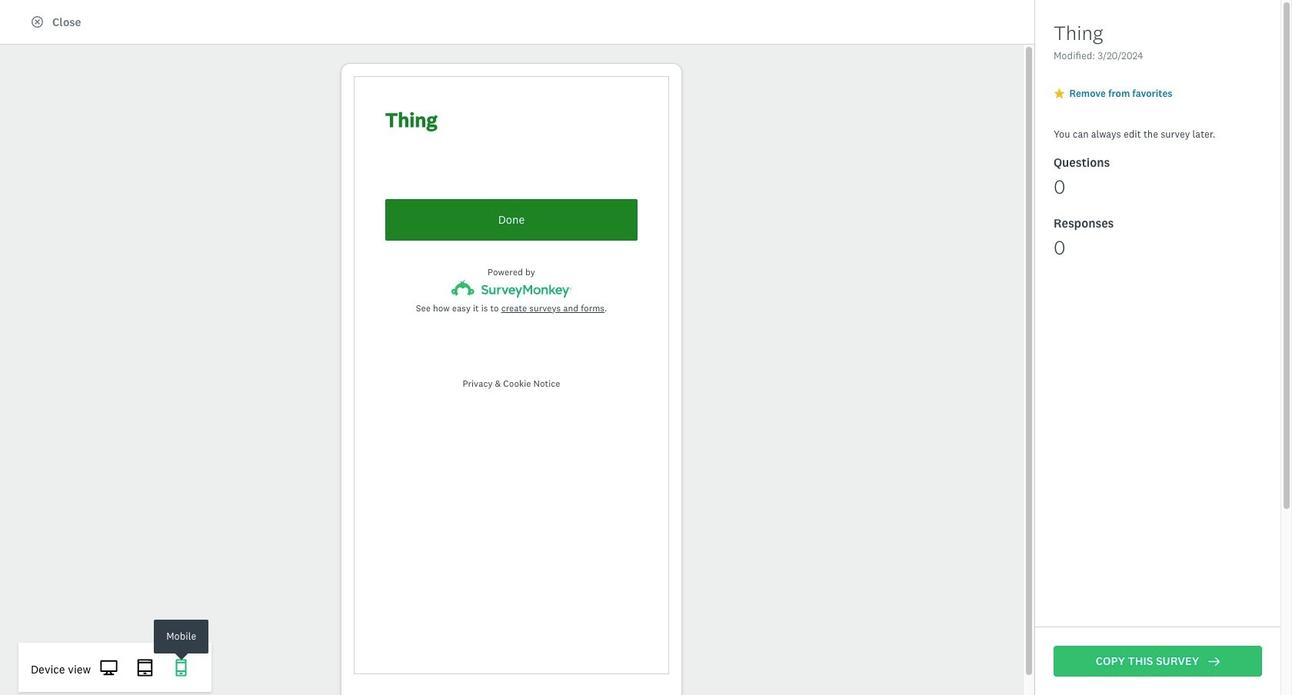 Task type: locate. For each thing, give the bounding box(es) containing it.
chevronright image
[[199, 628, 210, 640]]

brand logo image
[[18, 6, 43, 31], [18, 9, 43, 28]]

1 svg image from the left
[[100, 659, 118, 677]]

textboxmultiple image
[[1095, 140, 1106, 151]]

products icon image
[[1047, 9, 1066, 28], [1047, 9, 1066, 28]]

1 vertical spatial starfilled image
[[557, 240, 568, 252]]

svg image
[[137, 659, 154, 677]]

svg image left svg image
[[100, 659, 118, 677]]

arrowright image
[[1209, 656, 1221, 668]]

1 horizontal spatial starfilled image
[[1055, 88, 1065, 98]]

svg image
[[100, 659, 118, 677], [173, 659, 190, 677]]

0 horizontal spatial svg image
[[100, 659, 118, 677]]

starfilled image
[[1055, 88, 1065, 98], [557, 240, 568, 252]]

1 brand logo image from the top
[[18, 6, 43, 31]]

1 horizontal spatial svg image
[[173, 659, 190, 677]]

svg image right svg image
[[173, 659, 190, 677]]



Task type: vqa. For each thing, say whether or not it's contained in the screenshot.
ChevronRight 'image'
yes



Task type: describe. For each thing, give the bounding box(es) containing it.
grid image
[[1057, 140, 1068, 151]]

xcircle image
[[32, 16, 43, 28]]

0 horizontal spatial starfilled image
[[557, 240, 568, 252]]

Search surveys field
[[1080, 62, 1262, 92]]

2 svg image from the left
[[173, 659, 190, 677]]

0 vertical spatial starfilled image
[[1055, 88, 1065, 98]]

notification center icon image
[[1090, 9, 1109, 28]]

2 brand logo image from the top
[[18, 9, 43, 28]]



